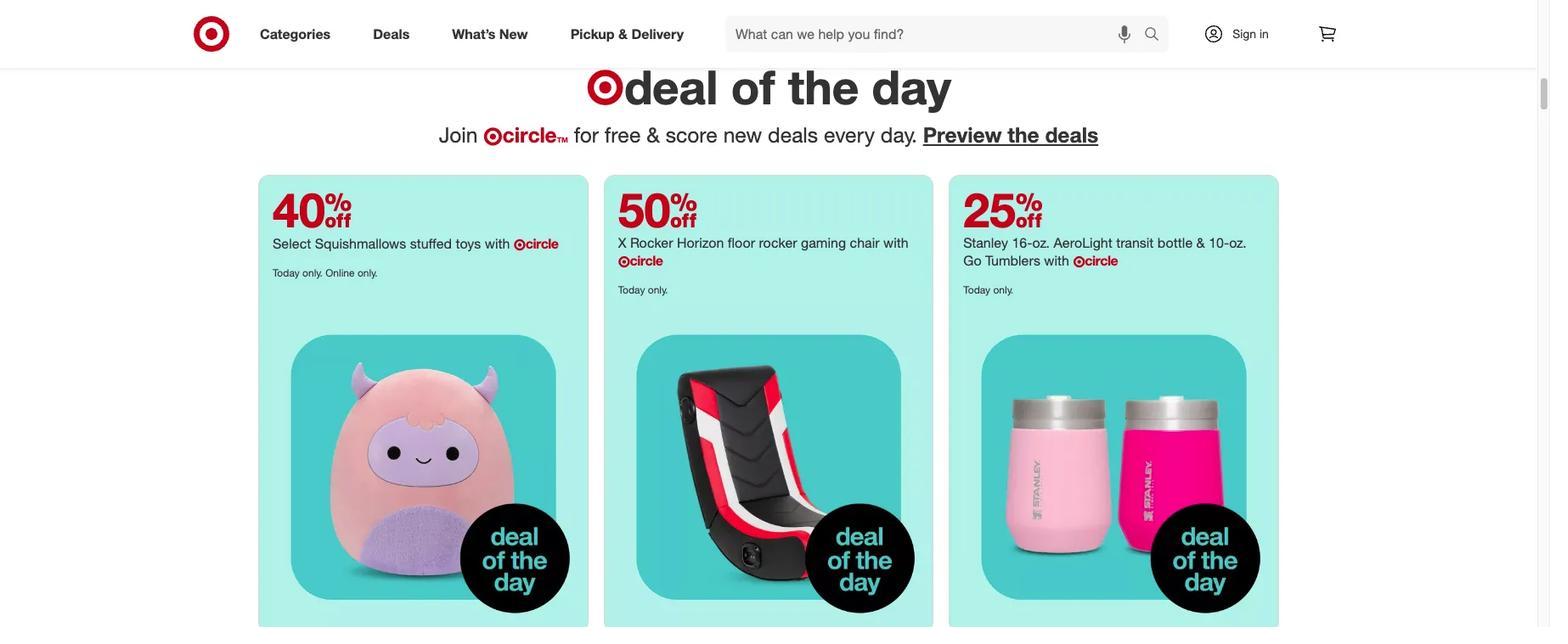 Task type: describe. For each thing, give the bounding box(es) containing it.
circle inside 50 x rocker horizon floor rocker gaming chair with circle
[[630, 252, 663, 269]]

new
[[724, 122, 762, 148]]

only. right online
[[358, 267, 378, 280]]

free
[[605, 122, 641, 148]]

25
[[964, 181, 1043, 239]]

aerolight
[[1054, 235, 1113, 252]]

beauty & personal care link
[[422, 0, 595, 32]]

every
[[824, 122, 875, 148]]

for
[[574, 122, 599, 148]]

50
[[618, 181, 698, 239]]

baby
[[1016, 16, 1043, 31]]

baby link
[[943, 0, 1116, 32]]

1 oz. from the left
[[1033, 235, 1050, 252]]

crafts
[[1174, 16, 1206, 31]]

stuffed
[[410, 235, 452, 252]]

& inside stanley 16-oz. aerolight transit bottle & 10-oz. go tumblers with
[[1197, 235, 1205, 252]]

only. for 40
[[303, 267, 323, 280]]

go
[[964, 252, 982, 269]]

sports & outdoors link
[[595, 0, 769, 32]]

& inside ¬ deal of the day join ◎ circle tm for free & score new deals every day. preview the deals
[[647, 122, 660, 148]]

arts,
[[1146, 16, 1171, 31]]

stanley
[[964, 235, 1009, 252]]

kitchen
[[315, 16, 355, 31]]

circle inside ¬ deal of the day join ◎ circle tm for free & score new deals every day. preview the deals
[[503, 122, 557, 148]]

today for 40
[[273, 267, 300, 280]]

day.
[[881, 122, 918, 148]]

pickup & delivery
[[571, 25, 684, 42]]

10-
[[1209, 235, 1230, 252]]

2 oz. from the left
[[1230, 235, 1247, 252]]

what's
[[452, 25, 496, 42]]

score
[[666, 122, 718, 148]]

of
[[731, 59, 775, 116]]

gaming
[[801, 235, 846, 252]]

chair
[[850, 235, 880, 252]]

arts, crafts & sewing link
[[1116, 0, 1290, 32]]

pickup & delivery link
[[556, 15, 705, 53]]

squishmallows
[[315, 235, 406, 252]]

today only. online only.
[[273, 267, 378, 280]]

in
[[1260, 26, 1269, 41]]

2 deals from the left
[[1046, 122, 1099, 148]]

day
[[872, 59, 951, 116]]

sign
[[1233, 26, 1257, 41]]

16-
[[1012, 235, 1033, 252]]

toys
[[456, 235, 481, 252]]

kitchen link
[[248, 0, 422, 32]]

with inside 50 x rocker horizon floor rocker gaming chair with circle
[[884, 235, 909, 252]]

circle down aerolight on the top of page
[[1085, 252, 1118, 269]]

select
[[273, 235, 311, 252]]

categories link
[[246, 15, 352, 53]]

pickup
[[571, 25, 615, 42]]

50 x rocker horizon floor rocker gaming chair with circle
[[618, 181, 909, 269]]

preview
[[923, 122, 1002, 148]]

today for 50
[[618, 284, 645, 297]]

arts, crafts & sewing
[[1146, 16, 1260, 31]]

x
[[618, 235, 627, 252]]

select squishmallows stuffed toys with
[[273, 235, 514, 252]]

beauty & personal care
[[445, 16, 572, 31]]

categories
[[260, 25, 331, 42]]

What can we help you find? suggestions appear below search field
[[726, 15, 1149, 53]]



Task type: vqa. For each thing, say whether or not it's contained in the screenshot.
1st 'Today only.' from the left
yes



Task type: locate. For each thing, give the bounding box(es) containing it.
circle down rocker
[[630, 252, 663, 269]]

sign in
[[1233, 26, 1269, 41]]

only. for 50
[[648, 284, 668, 297]]

today only. for 50
[[618, 284, 668, 297]]

outdoors
[[682, 16, 732, 31]]

rocker
[[759, 235, 798, 252]]

◎
[[484, 126, 503, 147]]

care
[[547, 16, 572, 31]]

& inside "link"
[[671, 16, 679, 31]]

¬
[[586, 59, 624, 116]]

with
[[884, 235, 909, 252], [485, 235, 510, 252], [1045, 252, 1070, 269]]

1 horizontal spatial oz.
[[1230, 235, 1247, 252]]

the up 'every'
[[788, 59, 859, 116]]

what's new
[[452, 25, 528, 42]]

only. down "tumblers"
[[994, 284, 1014, 297]]

today down go
[[964, 284, 991, 297]]

deals
[[768, 122, 818, 148], [1046, 122, 1099, 148]]

floor
[[728, 235, 755, 252]]

deals
[[373, 25, 410, 42]]

1 horizontal spatial the
[[1008, 122, 1040, 148]]

0 horizontal spatial target deal of the day image
[[259, 303, 588, 628]]

transit
[[1117, 235, 1154, 252]]

oz. up "tumblers"
[[1033, 235, 1050, 252]]

1 horizontal spatial deals
[[1046, 122, 1099, 148]]

&
[[486, 16, 494, 31], [671, 16, 679, 31], [1210, 16, 1217, 31], [619, 25, 628, 42], [647, 122, 660, 148], [1197, 235, 1205, 252]]

1 target deal of the day image from the left
[[605, 303, 933, 628]]

0 vertical spatial the
[[788, 59, 859, 116]]

entertainment link
[[769, 0, 943, 32]]

only.
[[303, 267, 323, 280], [358, 267, 378, 280], [648, 284, 668, 297], [994, 284, 1014, 297]]

horizon
[[677, 235, 724, 252]]

circle
[[503, 122, 557, 148], [526, 235, 559, 252], [630, 252, 663, 269], [1085, 252, 1118, 269]]

beauty
[[445, 16, 483, 31]]

today down select
[[273, 267, 300, 280]]

1 horizontal spatial target deal of the day image
[[605, 303, 933, 628]]

deal
[[624, 59, 718, 116]]

today
[[273, 267, 300, 280], [618, 284, 645, 297], [964, 284, 991, 297]]

target deal of the day image for 40
[[259, 303, 588, 628]]

entertainment
[[818, 16, 893, 31]]

0 horizontal spatial the
[[788, 59, 859, 116]]

oz.
[[1033, 235, 1050, 252], [1230, 235, 1247, 252]]

0 horizontal spatial today
[[273, 267, 300, 280]]

1 horizontal spatial today
[[618, 284, 645, 297]]

delivery
[[632, 25, 684, 42]]

1 horizontal spatial with
[[884, 235, 909, 252]]

1 today only. from the left
[[618, 284, 668, 297]]

1 vertical spatial the
[[1008, 122, 1040, 148]]

only. left online
[[303, 267, 323, 280]]

circle right toys at the top of page
[[526, 235, 559, 252]]

2 horizontal spatial today
[[964, 284, 991, 297]]

with right toys at the top of page
[[485, 235, 510, 252]]

tm
[[557, 136, 568, 144]]

tumblers
[[986, 252, 1041, 269]]

the right "preview"
[[1008, 122, 1040, 148]]

oz. right bottle
[[1230, 235, 1247, 252]]

target deal of the day image
[[605, 303, 933, 628], [950, 303, 1279, 628], [259, 303, 588, 628]]

40
[[273, 181, 352, 239]]

¬ deal of the day join ◎ circle tm for free & score new deals every day. preview the deals
[[439, 59, 1099, 148]]

1 deals from the left
[[768, 122, 818, 148]]

sports & outdoors
[[632, 16, 732, 31]]

what's new link
[[438, 15, 549, 53]]

0 horizontal spatial with
[[485, 235, 510, 252]]

only. down rocker
[[648, 284, 668, 297]]

today only.
[[618, 284, 668, 297], [964, 284, 1014, 297]]

today only. for 25
[[964, 284, 1014, 297]]

sewing
[[1221, 16, 1260, 31]]

circle left for
[[503, 122, 557, 148]]

personal
[[497, 16, 543, 31]]

0 horizontal spatial oz.
[[1033, 235, 1050, 252]]

today for 25
[[964, 284, 991, 297]]

deals link
[[359, 15, 431, 53]]

2 horizontal spatial target deal of the day image
[[950, 303, 1279, 628]]

online
[[326, 267, 355, 280]]

1 horizontal spatial today only.
[[964, 284, 1014, 297]]

today only. down rocker
[[618, 284, 668, 297]]

sports
[[632, 16, 668, 31]]

2 target deal of the day image from the left
[[950, 303, 1279, 628]]

2 horizontal spatial with
[[1045, 252, 1070, 269]]

0 horizontal spatial today only.
[[618, 284, 668, 297]]

target deal of the day image for 25
[[950, 303, 1279, 628]]

3 target deal of the day image from the left
[[259, 303, 588, 628]]

the
[[788, 59, 859, 116], [1008, 122, 1040, 148]]

search button
[[1137, 15, 1178, 56]]

rocker
[[630, 235, 673, 252]]

today only. down go
[[964, 284, 1014, 297]]

search
[[1137, 27, 1178, 44]]

only. for 25
[[994, 284, 1014, 297]]

0 horizontal spatial deals
[[768, 122, 818, 148]]

today down x
[[618, 284, 645, 297]]

with down aerolight on the top of page
[[1045, 252, 1070, 269]]

bottle
[[1158, 235, 1193, 252]]

target deal of the day image for 50
[[605, 303, 933, 628]]

with inside stanley 16-oz. aerolight transit bottle & 10-oz. go tumblers with
[[1045, 252, 1070, 269]]

new
[[499, 25, 528, 42]]

join
[[439, 122, 478, 148]]

stanley 16-oz. aerolight transit bottle & 10-oz. go tumblers with
[[964, 235, 1247, 269]]

2 today only. from the left
[[964, 284, 1014, 297]]

sign in link
[[1190, 15, 1296, 53]]

with right chair
[[884, 235, 909, 252]]



